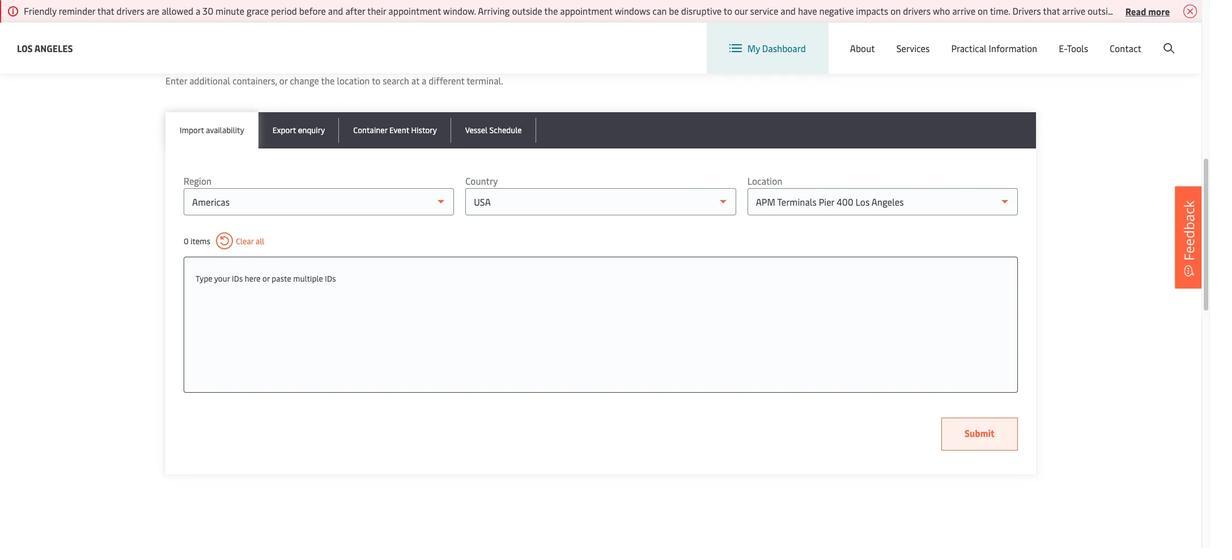 Task type: locate. For each thing, give the bounding box(es) containing it.
3 appointment from the left
[[1141, 5, 1194, 17]]

appointment left windows
[[560, 5, 613, 17]]

e-
[[1059, 42, 1067, 54]]

tools
[[1067, 42, 1088, 54]]

1 horizontal spatial or
[[279, 74, 288, 87]]

friendly
[[24, 5, 57, 17]]

1 vertical spatial the
[[321, 74, 335, 87]]

can
[[653, 5, 667, 17]]

their
[[367, 5, 386, 17], [1120, 5, 1139, 17]]

that right reminder
[[97, 5, 114, 17]]

2 and from the left
[[781, 5, 796, 17]]

0 horizontal spatial ids
[[232, 273, 243, 284]]

that right drivers on the top right of the page
[[1043, 5, 1060, 17]]

1 vertical spatial or
[[262, 273, 270, 284]]

drivers left are
[[117, 5, 144, 17]]

appointment up account
[[1141, 5, 1194, 17]]

here
[[245, 273, 261, 284]]

1 horizontal spatial on
[[978, 5, 988, 17]]

0 horizontal spatial location
[[747, 175, 782, 187]]

None text field
[[196, 269, 1006, 289]]

0 horizontal spatial drivers
[[117, 5, 144, 17]]

items
[[191, 235, 210, 246]]

2 arrive from the left
[[1062, 5, 1085, 17]]

appointment
[[388, 5, 441, 17], [560, 5, 613, 17], [1141, 5, 1194, 17]]

drivers left who on the right top of page
[[903, 5, 931, 17]]

0 horizontal spatial or
[[262, 273, 270, 284]]

export еnquiry button
[[258, 112, 339, 148]]

0 vertical spatial location
[[912, 33, 947, 45]]

switch location
[[883, 33, 947, 45]]

0 horizontal spatial their
[[367, 5, 386, 17]]

outside
[[512, 5, 542, 17], [1088, 5, 1118, 17]]

0 items
[[184, 235, 210, 246]]

0 horizontal spatial and
[[328, 5, 343, 17]]

2 ids from the left
[[325, 273, 336, 284]]

or right here
[[262, 273, 270, 284]]

and left have
[[781, 5, 796, 17]]

and left after
[[328, 5, 343, 17]]

vessel
[[465, 125, 487, 135]]

angeles
[[34, 42, 73, 54]]

ids
[[232, 273, 243, 284], [325, 273, 336, 284]]

practical
[[951, 42, 987, 54]]

appointment left "window."
[[388, 5, 441, 17]]

ids right 'multiple'
[[325, 273, 336, 284]]

1 horizontal spatial a
[[422, 74, 426, 87]]

their up "create"
[[1120, 5, 1139, 17]]

container event history
[[353, 125, 437, 135]]

that
[[97, 5, 114, 17], [1043, 5, 1060, 17]]

on right impacts
[[890, 5, 901, 17]]

close alert image
[[1183, 5, 1197, 18]]

to left search
[[372, 74, 380, 87]]

2 appointment from the left
[[560, 5, 613, 17]]

vessel schedule
[[465, 125, 522, 135]]

arrive
[[952, 5, 976, 17], [1062, 5, 1085, 17]]

e-tools button
[[1059, 23, 1088, 74]]

0 vertical spatial or
[[279, 74, 288, 87]]

services button
[[896, 23, 930, 74]]

0 horizontal spatial appointment
[[388, 5, 441, 17]]

1 their from the left
[[367, 5, 386, 17]]

1 horizontal spatial location
[[912, 33, 947, 45]]

1 horizontal spatial their
[[1120, 5, 1139, 17]]

services
[[896, 42, 930, 54]]

search
[[383, 74, 409, 87]]

1 horizontal spatial and
[[781, 5, 796, 17]]

multiple
[[293, 273, 323, 284]]

0 horizontal spatial arrive
[[952, 5, 976, 17]]

1 vertical spatial to
[[372, 74, 380, 87]]

0 vertical spatial a
[[196, 5, 200, 17]]

their right after
[[367, 5, 386, 17]]

login
[[1088, 33, 1111, 46]]

type your ids here or paste multiple ids
[[196, 273, 336, 284]]

los angeles
[[17, 42, 73, 54]]

contact button
[[1110, 23, 1142, 74]]

2 their from the left
[[1120, 5, 1139, 17]]

impacts
[[856, 5, 888, 17]]

clear
[[236, 235, 254, 246]]

2 horizontal spatial appointment
[[1141, 5, 1194, 17]]

1 horizontal spatial that
[[1043, 5, 1060, 17]]

arrive up e-tools popup button
[[1062, 5, 1085, 17]]

0 horizontal spatial on
[[890, 5, 901, 17]]

dashboard
[[762, 42, 806, 54]]

and
[[328, 5, 343, 17], [781, 5, 796, 17]]

outside right arriving
[[512, 5, 542, 17]]

1 drivers from the left
[[117, 5, 144, 17]]

1 and from the left
[[328, 5, 343, 17]]

account
[[1147, 33, 1180, 46]]

container
[[353, 125, 387, 135]]

2 drivers from the left
[[903, 5, 931, 17]]

location
[[912, 33, 947, 45], [747, 175, 782, 187]]

all
[[256, 235, 264, 246]]

еnquiry
[[298, 125, 325, 135]]

or
[[279, 74, 288, 87], [262, 273, 270, 284]]

contact
[[1110, 42, 1142, 54]]

create
[[1118, 33, 1145, 46]]

change
[[290, 74, 319, 87]]

1 arrive from the left
[[952, 5, 976, 17]]

1 horizontal spatial outside
[[1088, 5, 1118, 17]]

on left time.
[[978, 5, 988, 17]]

1 horizontal spatial appointment
[[560, 5, 613, 17]]

to left 'our'
[[724, 5, 732, 17]]

terminal.
[[467, 74, 503, 87]]

a right at
[[422, 74, 426, 87]]

who
[[933, 5, 950, 17]]

be
[[669, 5, 679, 17]]

1 horizontal spatial arrive
[[1062, 5, 1085, 17]]

1 appointment from the left
[[388, 5, 441, 17]]

export
[[272, 125, 296, 135]]

1 horizontal spatial drivers
[[903, 5, 931, 17]]

ids right your
[[232, 273, 243, 284]]

wind
[[1196, 5, 1210, 17]]

a left 30
[[196, 5, 200, 17]]

0 horizontal spatial that
[[97, 5, 114, 17]]

or left change
[[279, 74, 288, 87]]

0 horizontal spatial outside
[[512, 5, 542, 17]]

event
[[389, 125, 409, 135]]

my
[[747, 42, 760, 54]]

/
[[1112, 33, 1116, 46]]

about
[[850, 42, 875, 54]]

1 horizontal spatial to
[[724, 5, 732, 17]]

reminder
[[59, 5, 95, 17]]

1 horizontal spatial ids
[[325, 273, 336, 284]]

arrive right who on the right top of page
[[952, 5, 976, 17]]

before
[[299, 5, 326, 17]]

clear all button
[[216, 232, 264, 249]]

your
[[214, 273, 230, 284]]

on
[[890, 5, 901, 17], [978, 5, 988, 17]]

tab list
[[166, 112, 1036, 148]]

history
[[411, 125, 437, 135]]

1 horizontal spatial the
[[544, 5, 558, 17]]

outside up login
[[1088, 5, 1118, 17]]

type
[[196, 273, 212, 284]]

enter additional containers, or change the location to search at a different terminal.
[[166, 74, 503, 87]]

negative
[[819, 5, 854, 17]]

our
[[735, 5, 748, 17]]

container event history button
[[339, 112, 451, 148]]

at
[[411, 74, 420, 87]]

time.
[[990, 5, 1010, 17]]

1 that from the left
[[97, 5, 114, 17]]

minute
[[216, 5, 244, 17]]



Task type: describe. For each thing, give the bounding box(es) containing it.
los angeles link
[[17, 41, 73, 55]]

0
[[184, 235, 189, 246]]

drivers
[[1012, 5, 1041, 17]]

2 on from the left
[[978, 5, 988, 17]]

login / create account
[[1088, 33, 1180, 46]]

country
[[466, 175, 498, 187]]

1 outside from the left
[[512, 5, 542, 17]]

import availability button
[[166, 112, 258, 148]]

my dashboard
[[747, 42, 806, 54]]

2 that from the left
[[1043, 5, 1060, 17]]

grace
[[247, 5, 269, 17]]

information
[[989, 42, 1037, 54]]

1 vertical spatial location
[[747, 175, 782, 187]]

enter
[[166, 74, 187, 87]]

global
[[983, 33, 1009, 46]]

2 outside from the left
[[1088, 5, 1118, 17]]

friendly reminder that drivers are allowed a 30 minute grace period before and after their appointment window. arriving outside the appointment windows can be disruptive to our service and have negative impacts on drivers who arrive on time. drivers that arrive outside their appointment wind
[[24, 5, 1210, 17]]

0 horizontal spatial to
[[372, 74, 380, 87]]

practical information button
[[951, 23, 1037, 74]]

read more button
[[1125, 4, 1170, 18]]

e-tools
[[1059, 42, 1088, 54]]

disruptive
[[681, 5, 722, 17]]

more
[[1148, 5, 1170, 17]]

have
[[798, 5, 817, 17]]

submit button
[[941, 418, 1018, 451]]

0 horizontal spatial a
[[196, 5, 200, 17]]

1 on from the left
[[890, 5, 901, 17]]

feedback
[[1179, 200, 1198, 260]]

30
[[203, 5, 213, 17]]

0 vertical spatial to
[[724, 5, 732, 17]]

login / create account link
[[1067, 23, 1180, 56]]

switch
[[883, 33, 910, 45]]

1 ids from the left
[[232, 273, 243, 284]]

1 vertical spatial a
[[422, 74, 426, 87]]

0 vertical spatial the
[[544, 5, 558, 17]]

after
[[345, 5, 365, 17]]

los
[[17, 42, 33, 54]]

my dashboard button
[[729, 23, 806, 74]]

service
[[750, 5, 778, 17]]

period
[[271, 5, 297, 17]]

practical information
[[951, 42, 1037, 54]]

import
[[180, 125, 204, 135]]

0 horizontal spatial the
[[321, 74, 335, 87]]

additional
[[189, 74, 230, 87]]

switch location button
[[864, 33, 947, 45]]

clear all
[[236, 235, 264, 246]]

submit
[[965, 427, 995, 439]]

allowed
[[162, 5, 193, 17]]

containers,
[[232, 74, 277, 87]]

region
[[184, 175, 211, 187]]

vessel schedule button
[[451, 112, 536, 148]]

tab list containing import availability
[[166, 112, 1036, 148]]

different
[[429, 74, 465, 87]]

about button
[[850, 23, 875, 74]]

import availability
[[180, 125, 244, 135]]

paste
[[272, 273, 291, 284]]

read
[[1125, 5, 1146, 17]]

are
[[147, 5, 159, 17]]

windows
[[615, 5, 650, 17]]

arriving
[[478, 5, 510, 17]]

read more
[[1125, 5, 1170, 17]]

global menu
[[983, 33, 1035, 46]]

window.
[[443, 5, 476, 17]]

export еnquiry
[[272, 125, 325, 135]]

feedback button
[[1175, 186, 1203, 288]]

schedule
[[489, 125, 522, 135]]

global menu button
[[958, 22, 1046, 56]]

location
[[337, 74, 370, 87]]



Task type: vqa. For each thing, say whether or not it's contained in the screenshot.
first Appointment from the left
yes



